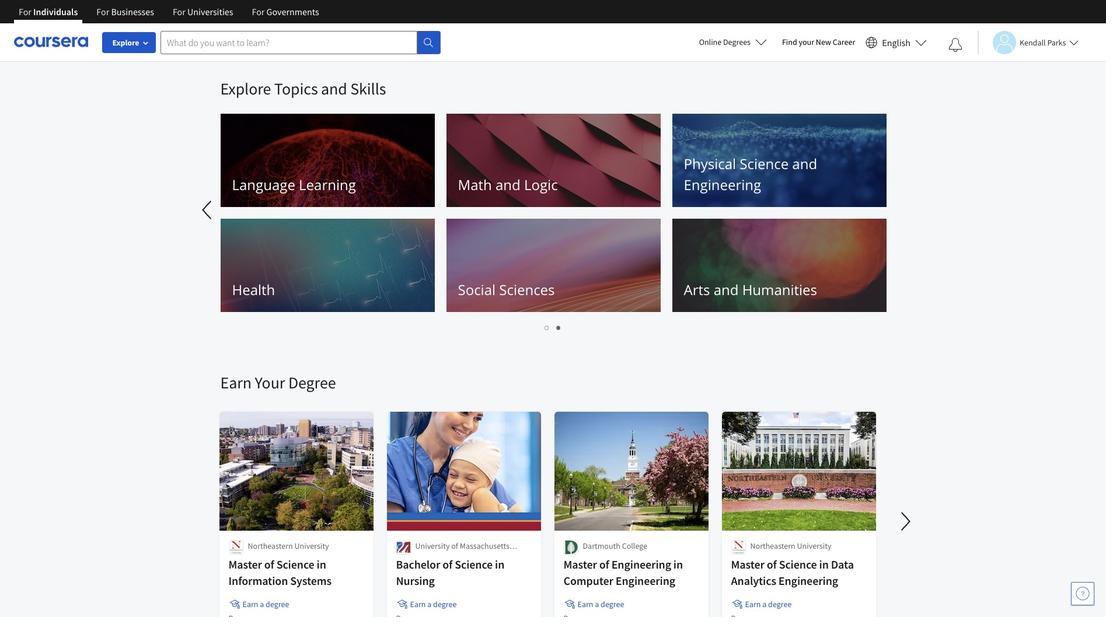 Task type: vqa. For each thing, say whether or not it's contained in the screenshot.
Science
yes



Task type: describe. For each thing, give the bounding box(es) containing it.
a for master of science in information systems
[[260, 600, 264, 610]]

physical science and engineering link
[[672, 114, 887, 207]]

language learning link
[[220, 114, 435, 207]]

your
[[799, 37, 815, 47]]

northeastern for systems
[[248, 541, 293, 552]]

earn a degree for data
[[745, 600, 792, 610]]

of for master of science in information systems
[[264, 558, 274, 572]]

dartmouth college
[[583, 541, 648, 552]]

for for individuals
[[19, 6, 31, 18]]

a for master of science in data analytics engineering
[[763, 600, 767, 610]]

northeastern university for systems
[[248, 541, 329, 552]]

explore topics and skills carousel element
[[0, 62, 892, 337]]

engineering inside master of science in data analytics engineering
[[779, 574, 838, 589]]

northeastern university for analytics
[[751, 541, 832, 552]]

in for master of engineering in computer engineering
[[674, 558, 683, 572]]

bachelor of science in nursing
[[396, 558, 505, 589]]

explore for explore
[[112, 37, 139, 48]]

a for master of engineering in computer engineering
[[595, 600, 599, 610]]

degree
[[288, 372, 336, 394]]

dartmouth college image
[[564, 541, 578, 555]]

master for master of science in information systems
[[229, 558, 262, 572]]

degree for data
[[768, 600, 792, 610]]

find
[[782, 37, 797, 47]]

2
[[557, 322, 561, 333]]

for for universities
[[173, 6, 186, 18]]

northeastern university image for master of science in information systems
[[229, 541, 243, 555]]

governments
[[267, 6, 319, 18]]

computer
[[564, 574, 614, 589]]

career
[[833, 37, 856, 47]]

explore for explore topics and skills
[[220, 78, 271, 99]]

university of massachusetts global image
[[396, 541, 411, 555]]

learning
[[299, 175, 356, 194]]

information
[[229, 574, 288, 589]]

arts and humanities
[[684, 280, 817, 300]]

individuals
[[33, 6, 78, 18]]

physical science and engineering
[[684, 154, 817, 194]]

for businesses
[[97, 6, 154, 18]]

master for master of engineering in computer engineering
[[564, 558, 597, 572]]

in for master of science in data analytics engineering
[[819, 558, 829, 572]]

global
[[415, 553, 438, 563]]

earn for master of science in data analytics engineering
[[745, 600, 761, 610]]

social sciences link
[[446, 219, 661, 312]]

degree for computer
[[601, 600, 624, 610]]

dartmouth
[[583, 541, 621, 552]]

language learning
[[232, 175, 356, 194]]

online degrees button
[[690, 29, 776, 55]]

physical
[[684, 154, 736, 173]]

your
[[255, 372, 285, 394]]

2 button
[[553, 321, 565, 335]]

master of science in data analytics engineering
[[731, 558, 854, 589]]

explore button
[[102, 32, 156, 53]]

of for university of massachusetts global
[[451, 541, 458, 552]]

explore topics and skills
[[220, 78, 386, 99]]

next slide image
[[892, 508, 920, 536]]

health link
[[220, 219, 435, 312]]

science inside physical science and engineering
[[740, 154, 789, 173]]

data
[[831, 558, 854, 572]]

earn your degree carousel element
[[215, 337, 1106, 618]]

skills
[[350, 78, 386, 99]]

1 button
[[542, 321, 553, 335]]

language
[[232, 175, 295, 194]]

health image
[[220, 219, 435, 312]]

arts and humanities link
[[672, 219, 887, 312]]

for individuals
[[19, 6, 78, 18]]

master of engineering in computer engineering
[[564, 558, 683, 589]]

math and logic
[[458, 175, 558, 194]]

earn for master of science in information systems
[[243, 600, 258, 610]]

degree for nursing
[[433, 600, 457, 610]]

show notifications image
[[949, 38, 963, 52]]



Task type: locate. For each thing, give the bounding box(es) containing it.
1 master from the left
[[229, 558, 262, 572]]

1 northeastern from the left
[[248, 541, 293, 552]]

in inside master of science in data analytics engineering
[[819, 558, 829, 572]]

for left the individuals at the top
[[19, 6, 31, 18]]

massachusetts
[[460, 541, 510, 552]]

1 northeastern university image from the left
[[229, 541, 243, 555]]

online
[[699, 37, 722, 47]]

northeastern university up master of science in data analytics engineering
[[751, 541, 832, 552]]

degree down the bachelor of science in nursing
[[433, 600, 457, 610]]

1 for from the left
[[19, 6, 31, 18]]

in
[[317, 558, 326, 572], [495, 558, 505, 572], [674, 558, 683, 572], [819, 558, 829, 572]]

a down nursing
[[428, 600, 432, 610]]

degree down master of science in data analytics engineering
[[768, 600, 792, 610]]

previous slide image
[[194, 196, 222, 224]]

science inside master of science in data analytics engineering
[[779, 558, 817, 572]]

physical science and engineering image
[[672, 114, 887, 207]]

coursera image
[[14, 33, 88, 52]]

university for master of science in information systems
[[295, 541, 329, 552]]

degree down master of engineering in computer engineering
[[601, 600, 624, 610]]

1 university from the left
[[295, 541, 329, 552]]

science right the physical
[[740, 154, 789, 173]]

math and logic image
[[446, 114, 661, 207]]

earn
[[220, 372, 252, 394], [243, 600, 258, 610], [410, 600, 426, 610], [578, 600, 593, 610], [745, 600, 761, 610]]

northeastern up master of science in information systems
[[248, 541, 293, 552]]

explore inside "dropdown button"
[[112, 37, 139, 48]]

of inside the bachelor of science in nursing
[[443, 558, 453, 572]]

earn a degree down information
[[243, 600, 289, 610]]

earn left your on the left of page
[[220, 372, 252, 394]]

new
[[816, 37, 831, 47]]

northeastern university image
[[229, 541, 243, 555], [731, 541, 746, 555]]

university up systems on the left bottom of the page
[[295, 541, 329, 552]]

science inside master of science in information systems
[[277, 558, 314, 572]]

master of science in information systems
[[229, 558, 332, 589]]

northeastern university image up information
[[229, 541, 243, 555]]

4 earn a degree from the left
[[745, 600, 792, 610]]

1 horizontal spatial university
[[415, 541, 450, 552]]

2 northeastern university from the left
[[751, 541, 832, 552]]

science up systems on the left bottom of the page
[[277, 558, 314, 572]]

of for master of science in data analytics engineering
[[767, 558, 777, 572]]

for left businesses
[[97, 6, 109, 18]]

earn a degree down nursing
[[410, 600, 457, 610]]

earn a degree for information
[[243, 600, 289, 610]]

2 horizontal spatial university
[[797, 541, 832, 552]]

0 horizontal spatial northeastern university
[[248, 541, 329, 552]]

for
[[19, 6, 31, 18], [97, 6, 109, 18], [173, 6, 186, 18], [252, 6, 265, 18]]

language learning image
[[220, 114, 435, 207]]

2 for from the left
[[97, 6, 109, 18]]

earn down information
[[243, 600, 258, 610]]

explore
[[112, 37, 139, 48], [220, 78, 271, 99]]

of for bachelor of science in nursing
[[443, 558, 453, 572]]

2 degree from the left
[[433, 600, 457, 610]]

of up analytics
[[767, 558, 777, 572]]

earn a degree down analytics
[[745, 600, 792, 610]]

1 vertical spatial explore
[[220, 78, 271, 99]]

for left 'universities'
[[173, 6, 186, 18]]

northeastern up master of science in data analytics engineering
[[751, 541, 796, 552]]

2 northeastern university image from the left
[[731, 541, 746, 555]]

arts and humanities image
[[672, 219, 887, 312]]

humanities
[[742, 280, 817, 300]]

master up analytics
[[731, 558, 765, 572]]

topics
[[274, 78, 318, 99]]

for for businesses
[[97, 6, 109, 18]]

in inside the bachelor of science in nursing
[[495, 558, 505, 572]]

university up global on the bottom left of the page
[[415, 541, 450, 552]]

northeastern university image up analytics
[[731, 541, 746, 555]]

health
[[232, 280, 275, 300]]

of inside master of science in information systems
[[264, 558, 274, 572]]

college
[[622, 541, 648, 552]]

kendall parks
[[1020, 37, 1066, 48]]

of up information
[[264, 558, 274, 572]]

science left data
[[779, 558, 817, 572]]

1 horizontal spatial explore
[[220, 78, 271, 99]]

degrees
[[723, 37, 751, 47]]

None search field
[[161, 31, 441, 54]]

businesses
[[111, 6, 154, 18]]

2 a from the left
[[428, 600, 432, 610]]

a down information
[[260, 600, 264, 610]]

and
[[321, 78, 347, 99], [792, 154, 817, 173], [496, 175, 521, 194], [714, 280, 739, 300]]

2 earn a degree from the left
[[410, 600, 457, 610]]

0 horizontal spatial northeastern
[[248, 541, 293, 552]]

analytics
[[731, 574, 776, 589]]

1 horizontal spatial northeastern
[[751, 541, 796, 552]]

earn for master of engineering in computer engineering
[[578, 600, 593, 610]]

of
[[451, 541, 458, 552], [264, 558, 274, 572], [443, 558, 453, 572], [599, 558, 609, 572], [767, 558, 777, 572]]

a for bachelor of science in nursing
[[428, 600, 432, 610]]

find your new career link
[[776, 35, 861, 50]]

of up the bachelor of science in nursing
[[451, 541, 458, 552]]

master
[[229, 558, 262, 572], [564, 558, 597, 572], [731, 558, 765, 572]]

3 in from the left
[[674, 558, 683, 572]]

earn down computer
[[578, 600, 593, 610]]

university for master of science in data analytics engineering
[[797, 541, 832, 552]]

master up information
[[229, 558, 262, 572]]

0 vertical spatial explore
[[112, 37, 139, 48]]

3 for from the left
[[173, 6, 186, 18]]

engineering
[[684, 175, 761, 194], [612, 558, 671, 572], [616, 574, 676, 589], [779, 574, 838, 589]]

4 a from the left
[[763, 600, 767, 610]]

science inside the bachelor of science in nursing
[[455, 558, 493, 572]]

help center image
[[1076, 587, 1090, 601]]

master up computer
[[564, 558, 597, 572]]

list containing 1
[[220, 321, 886, 335]]

systems
[[290, 574, 332, 589]]

4 in from the left
[[819, 558, 829, 572]]

kendall parks button
[[978, 31, 1079, 54]]

science for master of science in data analytics engineering
[[779, 558, 817, 572]]

degree
[[266, 600, 289, 610], [433, 600, 457, 610], [601, 600, 624, 610], [768, 600, 792, 610]]

northeastern university up master of science in information systems
[[248, 541, 329, 552]]

list inside explore topics and skills carousel element
[[220, 321, 886, 335]]

3 university from the left
[[797, 541, 832, 552]]

1 horizontal spatial northeastern university image
[[731, 541, 746, 555]]

explore left topics
[[220, 78, 271, 99]]

science for master of science in information systems
[[277, 558, 314, 572]]

earn down analytics
[[745, 600, 761, 610]]

logic
[[524, 175, 558, 194]]

university up data
[[797, 541, 832, 552]]

sciences
[[499, 280, 555, 300]]

a
[[260, 600, 264, 610], [428, 600, 432, 610], [595, 600, 599, 610], [763, 600, 767, 610]]

earn down nursing
[[410, 600, 426, 610]]

university of massachusetts global
[[415, 541, 510, 563]]

northeastern
[[248, 541, 293, 552], [751, 541, 796, 552]]

in inside master of science in information systems
[[317, 558, 326, 572]]

1 horizontal spatial northeastern university
[[751, 541, 832, 552]]

find your new career
[[782, 37, 856, 47]]

parks
[[1048, 37, 1066, 48]]

social sciences image
[[446, 219, 661, 312]]

for governments
[[252, 6, 319, 18]]

master inside master of science in data analytics engineering
[[731, 558, 765, 572]]

1 a from the left
[[260, 600, 264, 610]]

2 horizontal spatial master
[[731, 558, 765, 572]]

in inside master of engineering in computer engineering
[[674, 558, 683, 572]]

earn a degree for computer
[[578, 600, 624, 610]]

in for master of science in information systems
[[317, 558, 326, 572]]

science for bachelor of science in nursing
[[455, 558, 493, 572]]

a down analytics
[[763, 600, 767, 610]]

4 for from the left
[[252, 6, 265, 18]]

0 horizontal spatial master
[[229, 558, 262, 572]]

university inside university of massachusetts global
[[415, 541, 450, 552]]

master inside master of science in information systems
[[229, 558, 262, 572]]

1 in from the left
[[317, 558, 326, 572]]

english button
[[861, 23, 932, 61]]

3 master from the left
[[731, 558, 765, 572]]

earn a degree for nursing
[[410, 600, 457, 610]]

degree down information
[[266, 600, 289, 610]]

banner navigation
[[9, 0, 329, 23]]

of down dartmouth
[[599, 558, 609, 572]]

1 earn a degree from the left
[[243, 600, 289, 610]]

0 horizontal spatial explore
[[112, 37, 139, 48]]

2 master from the left
[[564, 558, 597, 572]]

a down computer
[[595, 600, 599, 610]]

social sciences
[[458, 280, 555, 300]]

northeastern university image for master of science in data analytics engineering
[[731, 541, 746, 555]]

of inside master of science in data analytics engineering
[[767, 558, 777, 572]]

northeastern university
[[248, 541, 329, 552], [751, 541, 832, 552]]

earn for bachelor of science in nursing
[[410, 600, 426, 610]]

science
[[740, 154, 789, 173], [277, 558, 314, 572], [455, 558, 493, 572], [779, 558, 817, 572]]

social
[[458, 280, 496, 300]]

1 northeastern university from the left
[[248, 541, 329, 552]]

for universities
[[173, 6, 233, 18]]

of inside university of massachusetts global
[[451, 541, 458, 552]]

of for master of engineering in computer engineering
[[599, 558, 609, 572]]

1 degree from the left
[[266, 600, 289, 610]]

bachelor
[[396, 558, 440, 572]]

2 northeastern from the left
[[751, 541, 796, 552]]

for left governments
[[252, 6, 265, 18]]

3 degree from the left
[[601, 600, 624, 610]]

english
[[882, 36, 911, 48]]

earn a degree down computer
[[578, 600, 624, 610]]

degree for information
[[266, 600, 289, 610]]

nursing
[[396, 574, 435, 589]]

of inside master of engineering in computer engineering
[[599, 558, 609, 572]]

math and logic link
[[446, 114, 661, 207]]

1
[[545, 322, 550, 333]]

What do you want to learn? text field
[[161, 31, 417, 54]]

3 a from the left
[[595, 600, 599, 610]]

master inside master of engineering in computer engineering
[[564, 558, 597, 572]]

in for bachelor of science in nursing
[[495, 558, 505, 572]]

earn a degree
[[243, 600, 289, 610], [410, 600, 457, 610], [578, 600, 624, 610], [745, 600, 792, 610]]

2 university from the left
[[415, 541, 450, 552]]

1 horizontal spatial master
[[564, 558, 597, 572]]

3 earn a degree from the left
[[578, 600, 624, 610]]

universities
[[187, 6, 233, 18]]

4 degree from the left
[[768, 600, 792, 610]]

of right global on the bottom left of the page
[[443, 558, 453, 572]]

0 horizontal spatial university
[[295, 541, 329, 552]]

arts
[[684, 280, 710, 300]]

earn your degree
[[220, 372, 336, 394]]

2 in from the left
[[495, 558, 505, 572]]

university
[[295, 541, 329, 552], [415, 541, 450, 552], [797, 541, 832, 552]]

for for governments
[[252, 6, 265, 18]]

kendall
[[1020, 37, 1046, 48]]

list
[[220, 321, 886, 335]]

master for master of science in data analytics engineering
[[731, 558, 765, 572]]

0 horizontal spatial northeastern university image
[[229, 541, 243, 555]]

explore down for businesses
[[112, 37, 139, 48]]

northeastern for analytics
[[751, 541, 796, 552]]

science down "massachusetts"
[[455, 558, 493, 572]]

and inside physical science and engineering
[[792, 154, 817, 173]]

engineering inside physical science and engineering
[[684, 175, 761, 194]]

online degrees
[[699, 37, 751, 47]]

math
[[458, 175, 492, 194]]



